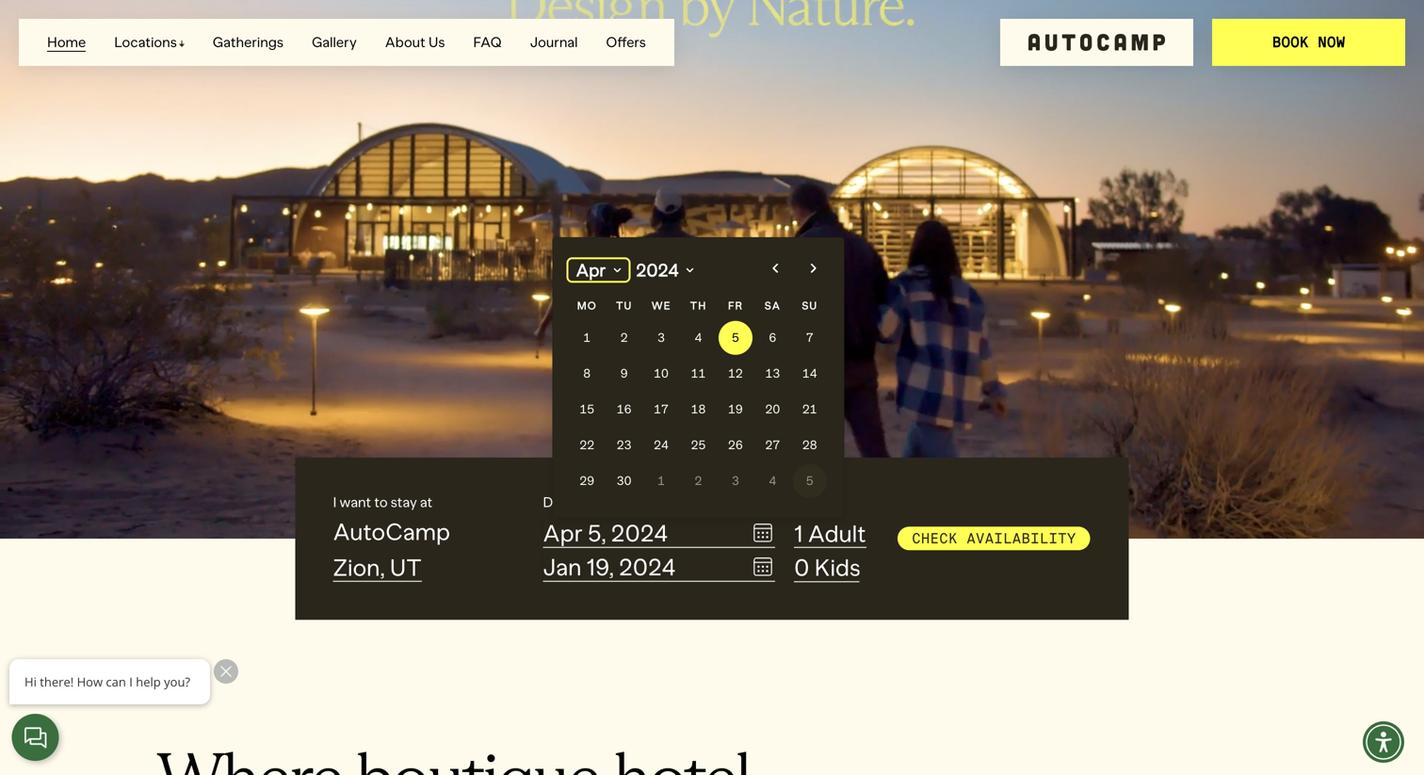 Task type: describe. For each thing, give the bounding box(es) containing it.
offers
[[606, 33, 646, 51]]

about us link
[[385, 33, 445, 51]]

20 button
[[756, 393, 790, 427]]

availability
[[967, 529, 1076, 548]]

offers link
[[606, 33, 646, 51]]

with
[[794, 493, 826, 511]]

mo
[[577, 299, 597, 312]]

3 for rightmost 3 button
[[732, 473, 739, 488]]

27 button
[[756, 428, 790, 462]]

28 button
[[793, 428, 827, 462]]

i
[[333, 493, 337, 511]]

29 button
[[570, 464, 604, 498]]

to
[[374, 493, 388, 511]]

22 button
[[570, 428, 604, 462]]

10 button
[[644, 357, 678, 391]]

gatherings link
[[213, 33, 284, 51]]

adult
[[808, 519, 867, 548]]

gallery
[[312, 33, 357, 51]]

ut
[[390, 553, 422, 582]]

24
[[654, 437, 669, 452]]

sa
[[765, 299, 781, 312]]

3 for topmost 3 button
[[658, 330, 665, 345]]

apr
[[576, 259, 606, 280]]

27
[[765, 437, 780, 452]]

0 vertical spatial 2 button
[[607, 321, 641, 355]]

21 button
[[793, 393, 827, 427]]

fr
[[728, 299, 743, 312]]

9
[[620, 366, 628, 381]]

stay
[[391, 493, 417, 511]]

18 button
[[681, 393, 715, 427]]

home link
[[47, 33, 86, 52]]

17
[[654, 401, 669, 416]]

1 horizontal spatial 3 button
[[719, 464, 752, 498]]

1 horizontal spatial 5
[[806, 473, 814, 488]]

su
[[802, 299, 818, 312]]

19
[[728, 401, 743, 416]]

tu
[[616, 299, 632, 312]]

6
[[769, 330, 776, 345]]

check
[[912, 529, 958, 548]]

2024
[[636, 259, 679, 280]]

7 button
[[793, 321, 827, 355]]

12 button
[[719, 357, 752, 391]]

at
[[420, 493, 433, 511]]

0 horizontal spatial 1 button
[[570, 321, 604, 355]]

kids
[[815, 553, 861, 582]]

about us
[[385, 33, 445, 51]]

28
[[802, 437, 817, 452]]

us
[[429, 33, 445, 51]]

16
[[617, 401, 632, 416]]

faq link
[[473, 33, 502, 51]]

want
[[340, 493, 371, 511]]

book now button
[[1212, 19, 1406, 66]]

with 1 adult 0 kids
[[794, 493, 867, 582]]

faq
[[473, 33, 502, 51]]

1 inside with 1 adult 0 kids
[[794, 519, 803, 548]]

8 button
[[570, 357, 604, 391]]

gallery link
[[312, 33, 357, 51]]

journal
[[530, 33, 578, 51]]

10
[[654, 366, 669, 381]]

13 button
[[756, 357, 790, 391]]

0 horizontal spatial 1
[[583, 330, 591, 345]]

17 button
[[644, 393, 678, 427]]

check availability button
[[897, 526, 1091, 552]]

4 for the bottom '4' button
[[769, 473, 776, 488]]

12
[[728, 366, 743, 381]]

23 button
[[607, 428, 641, 462]]



Task type: locate. For each thing, give the bounding box(es) containing it.
0 horizontal spatial 3
[[658, 330, 665, 345]]

4 down 27 button
[[769, 473, 776, 488]]

18
[[691, 401, 706, 416]]

5
[[732, 330, 739, 345], [806, 473, 814, 488]]

25 button
[[681, 428, 715, 462]]

8
[[583, 366, 591, 381]]

during
[[543, 493, 586, 511]]

3 button
[[644, 321, 678, 355], [719, 464, 752, 498]]

2 horizontal spatial 1
[[794, 519, 803, 548]]

3 down the "26" button
[[732, 473, 739, 488]]

1 vertical spatial 4
[[769, 473, 776, 488]]

7
[[806, 330, 814, 345]]

th
[[690, 299, 707, 312]]

1 vertical spatial 2 button
[[681, 464, 715, 498]]

0 horizontal spatial 5 button
[[719, 321, 752, 355]]

1 horizontal spatial 2 button
[[681, 464, 715, 498]]

1 horizontal spatial 2
[[695, 473, 702, 488]]

1 down the with
[[794, 519, 803, 548]]

22
[[580, 437, 594, 452]]

0 vertical spatial 4 button
[[681, 321, 715, 355]]

1 down mo
[[583, 330, 591, 345]]

2
[[620, 330, 628, 345], [695, 473, 702, 488]]

5 button down 28 button
[[793, 464, 827, 498]]

0 horizontal spatial 2
[[620, 330, 628, 345]]

1 horizontal spatial 3
[[732, 473, 739, 488]]

1 vertical spatial 1
[[658, 473, 665, 488]]

1 button down mo
[[570, 321, 604, 355]]

0 horizontal spatial 3 button
[[644, 321, 678, 355]]

0 vertical spatial 4
[[695, 330, 702, 345]]

5 button
[[719, 321, 752, 355], [793, 464, 827, 498]]

about
[[385, 33, 426, 51]]

2 vertical spatial 1
[[794, 519, 803, 548]]

1 horizontal spatial 1
[[658, 473, 665, 488]]

0 vertical spatial 1
[[583, 330, 591, 345]]

now
[[1318, 33, 1346, 51]]

23
[[617, 437, 632, 452]]

29
[[580, 473, 594, 488]]

2 down 25 button
[[695, 473, 702, 488]]

book
[[1272, 33, 1309, 51]]

0
[[794, 553, 810, 582]]

1 horizontal spatial 4 button
[[756, 464, 790, 498]]

gatherings
[[213, 33, 284, 51]]

25
[[691, 437, 706, 452]]

4
[[695, 330, 702, 345], [769, 473, 776, 488]]

1 button down 24 "button"
[[644, 464, 678, 498]]

YYYY-MM-DD field
[[543, 519, 775, 547], [543, 553, 775, 581]]

1
[[583, 330, 591, 345], [658, 473, 665, 488], [794, 519, 803, 548]]

1 horizontal spatial 4
[[769, 473, 776, 488]]

1 vertical spatial 4 button
[[756, 464, 790, 498]]

1 yyyy-mm-dd field from the top
[[543, 519, 775, 547]]

30 button
[[607, 464, 641, 498]]

19 button
[[719, 393, 752, 427]]

zion, ut button
[[333, 553, 422, 582]]

6 button
[[756, 321, 790, 355]]

3 down we
[[658, 330, 665, 345]]

13
[[765, 366, 780, 381]]

1 horizontal spatial 1 button
[[644, 464, 678, 498]]

9 button
[[607, 357, 641, 391]]

1 vertical spatial 1 button
[[644, 464, 678, 498]]

4 down th
[[695, 330, 702, 345]]

16 button
[[607, 393, 641, 427]]

0 horizontal spatial 5
[[732, 330, 739, 345]]

journal link
[[530, 33, 578, 51]]

4 for the topmost '4' button
[[695, 330, 702, 345]]

zion,
[[333, 553, 385, 582]]

book now
[[1272, 33, 1346, 51]]

11
[[691, 366, 706, 381]]

2 yyyy-mm-dd field from the top
[[543, 553, 775, 581]]

3
[[658, 330, 665, 345], [732, 473, 739, 488]]

0 vertical spatial 5 button
[[719, 321, 752, 355]]

3 button down the "26" button
[[719, 464, 752, 498]]

1 vertical spatial yyyy-mm-dd field
[[543, 553, 775, 581]]

15
[[580, 401, 594, 416]]

book now banner
[[0, 0, 1424, 85]]

4 button down th
[[681, 321, 715, 355]]

14
[[802, 366, 817, 381]]

0 vertical spatial 2
[[620, 330, 628, 345]]

20
[[765, 401, 780, 416]]

0 horizontal spatial 4
[[695, 330, 702, 345]]

30
[[617, 473, 632, 488]]

locations
[[114, 33, 177, 51]]

14 button
[[793, 357, 827, 391]]

0 vertical spatial 3
[[658, 330, 665, 345]]

0 horizontal spatial 2 button
[[607, 321, 641, 355]]

1 down 24 "button"
[[658, 473, 665, 488]]

4 button
[[681, 321, 715, 355], [756, 464, 790, 498]]

21
[[802, 401, 817, 416]]

5 up the with
[[806, 473, 814, 488]]

check availability
[[912, 529, 1076, 548]]

1 vertical spatial 5
[[806, 473, 814, 488]]

0 horizontal spatial 4 button
[[681, 321, 715, 355]]

4 button down 27 button
[[756, 464, 790, 498]]

5 down 'fr' on the right top
[[732, 330, 739, 345]]

2 for the topmost 2 button
[[620, 330, 628, 345]]

2 button down tu at the top left of the page
[[607, 321, 641, 355]]

2 down tu at the top left of the page
[[620, 330, 628, 345]]

2 button down 25 button
[[681, 464, 715, 498]]

3 button down we
[[644, 321, 678, 355]]

11 button
[[681, 357, 715, 391]]

autocamp
[[333, 517, 450, 546]]

15 button
[[570, 393, 604, 427]]

heading
[[156, 739, 1268, 775]]

26
[[728, 437, 743, 452]]

1 vertical spatial 3 button
[[719, 464, 752, 498]]

1 vertical spatial 5 button
[[793, 464, 827, 498]]

1 vertical spatial 3
[[732, 473, 739, 488]]

0 vertical spatial 5
[[732, 330, 739, 345]]

home
[[47, 33, 86, 51]]

1 vertical spatial 2
[[695, 473, 702, 488]]

26 button
[[719, 428, 752, 462]]

we
[[651, 299, 671, 312]]

2 for right 2 button
[[695, 473, 702, 488]]

5 button down 'fr' on the right top
[[719, 321, 752, 355]]

1 adult button
[[794, 519, 867, 548]]

0 vertical spatial 3 button
[[644, 321, 678, 355]]

1 horizontal spatial 5 button
[[793, 464, 827, 498]]

24 button
[[644, 428, 678, 462]]

0 vertical spatial yyyy-mm-dd field
[[543, 519, 775, 547]]

0 kids button
[[794, 553, 861, 582]]

i want to stay at autocamp zion, ut
[[333, 493, 450, 582]]

0 vertical spatial 1 button
[[570, 321, 604, 355]]



Task type: vqa. For each thing, say whether or not it's contained in the screenshot.


